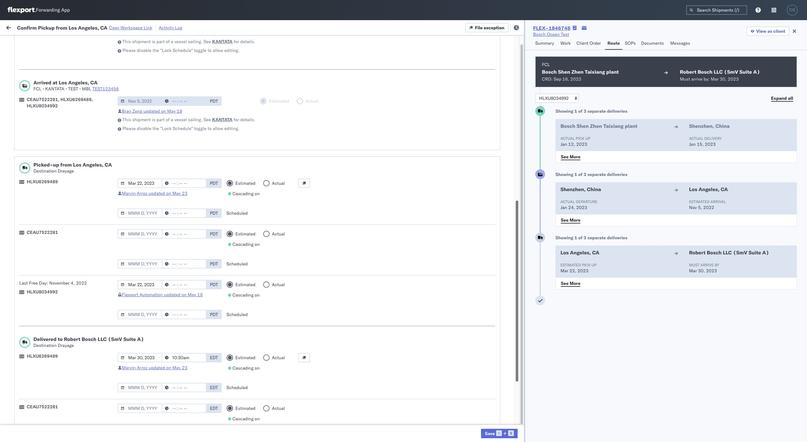 Task type: vqa. For each thing, say whether or not it's contained in the screenshot.
Resize Handle column header corresponding to Actions
no



Task type: locate. For each thing, give the bounding box(es) containing it.
a down activity log
[[171, 39, 173, 44]]

3 separate from the top
[[588, 235, 606, 241]]

fcl up crd:
[[542, 62, 550, 67]]

0 vertical spatial 30,
[[720, 76, 727, 82]]

jan left 15,
[[689, 142, 696, 147]]

• down arrived at the top left
[[43, 86, 44, 92]]

2 kantata link from the top
[[212, 117, 233, 123]]

drayage inside the picked-up from los angeles, ca destination drayage
[[58, 168, 74, 174]]

from right pickup
[[56, 24, 67, 31]]

1 vertical spatial fcl
[[33, 86, 41, 92]]

shenzhen, china up departure
[[561, 186, 601, 193]]

1 up actual pick up jan 12, 2023
[[575, 109, 577, 114]]

2 vertical spatial to
[[58, 337, 63, 343]]

actual departure jan 24, 2023
[[561, 200, 598, 211]]

please down bran
[[123, 126, 136, 132]]

this down the copy workspace link button at the top of the page
[[123, 39, 131, 44]]

shipment for second kantata link from the top of the page
[[132, 117, 151, 123]]

workspace
[[120, 25, 143, 30]]

1 vertical spatial a
[[171, 117, 173, 123]]

marvin arroz updated on may 23 for picked-up from los angeles, ca
[[122, 191, 187, 197]]

is down bran zeng updated on may 18
[[152, 117, 155, 123]]

documents button
[[639, 38, 668, 50]]

marvin arroz updated on may 23 button for delivered to robert bosch llc (smv suite a)
[[122, 366, 187, 371]]

this for second kantata link from the top of the page
[[123, 117, 131, 123]]

jan inside actual delivery jan 15, 2023
[[689, 142, 696, 147]]

2 details. from the top
[[240, 117, 255, 123]]

1 vertical spatial disable
[[137, 126, 151, 132]]

arroz for picked-up from los angeles, ca
[[137, 191, 147, 197]]

robert right delivered
[[64, 337, 80, 343]]

0 vertical spatial editing.
[[224, 48, 240, 53]]

hlxu8034992 down ceau7522281,
[[27, 103, 58, 109]]

toggle
[[194, 48, 207, 53], [194, 126, 207, 132]]

is down link
[[152, 39, 155, 44]]

"lock down 'activity'
[[160, 48, 172, 53]]

marvin arroz updated on may 23
[[122, 191, 187, 197], [122, 366, 187, 371]]

18 for bran zeng updated on may 18
[[177, 109, 182, 114]]

the down bran zeng updated on may 18
[[153, 126, 159, 132]]

flexport automation updated on may 18 button
[[122, 292, 203, 298]]

3 showing 1 of 3 separate deliveries from the top
[[556, 235, 628, 241]]

crd: sep 16, 2023
[[542, 76, 582, 82]]

shenzhen, up actual departure jan 24, 2023
[[561, 186, 586, 193]]

0 vertical spatial robert
[[680, 69, 697, 75]]

shenzhen, china up delivery
[[689, 123, 730, 129]]

more for shenzhen,
[[570, 217, 581, 223]]

0 vertical spatial arrive
[[692, 76, 703, 82]]

shen up actual pick up jan 12, 2023
[[577, 123, 589, 129]]

vessel down bran zeng updated on may 18 button
[[175, 117, 187, 123]]

0 vertical spatial marvin arroz updated on may 23
[[122, 191, 187, 197]]

mar inside estimated pick up mar 22, 2023
[[561, 268, 569, 274]]

bosch shen zhen taixiang plant up actual pick up jan 12, 2023
[[561, 123, 638, 129]]

3 edt from the top
[[210, 406, 218, 412]]

1 vertical spatial (smv
[[734, 250, 748, 256]]

3 deliveries from the top
[[607, 235, 628, 241]]

hlxu6269489 for picked-
[[27, 179, 58, 185]]

0 vertical spatial please disable the "lock schedule" toggle to allow editing.
[[123, 48, 240, 53]]

all
[[788, 95, 794, 101]]

route
[[608, 40, 620, 46]]

1 up departure
[[575, 172, 577, 178]]

shen up 16, at the right top of page
[[558, 69, 570, 75]]

mmm d, yyyy text field for first -- : -- -- text box
[[118, 179, 162, 188]]

bosch shen zhen taixiang plant
[[542, 69, 619, 75], [561, 123, 638, 129]]

1 vertical spatial los angeles, ca
[[561, 250, 600, 256]]

2023 down delivery
[[705, 142, 716, 147]]

1 -- : -- -- text field from the top
[[162, 179, 206, 188]]

2 a from the top
[[171, 117, 173, 123]]

shenzhen, up actual delivery jan 15, 2023
[[689, 123, 715, 129]]

0 vertical spatial separate
[[588, 109, 606, 114]]

1 vertical spatial arroz
[[137, 366, 147, 371]]

for
[[234, 39, 239, 44], [234, 117, 239, 123]]

los angeles, ca up estimated arrival nov 5, 2022
[[689, 186, 728, 193]]

1 vertical spatial hlxu8034992
[[27, 290, 58, 295]]

2022 right 5,
[[704, 205, 715, 211]]

(smv
[[724, 69, 739, 75], [734, 250, 748, 256], [108, 337, 122, 343]]

3 -- : -- -- text field from the top
[[162, 280, 206, 290]]

1 vertical spatial this
[[123, 117, 131, 123]]

part down bran zeng updated on may 18
[[157, 117, 165, 123]]

zhen
[[572, 69, 584, 75], [590, 123, 602, 129]]

suite for bosch shen zhen taixiang plant
[[740, 69, 752, 75]]

1 vertical spatial please
[[123, 126, 136, 132]]

2023 inside must arrive by mar 30, 2023
[[706, 268, 717, 274]]

is
[[152, 39, 155, 44], [152, 117, 155, 123]]

1 vertical spatial editing.
[[224, 126, 240, 132]]

2023 right by:
[[728, 76, 739, 82]]

18 for flexport automation updated on may 18
[[197, 292, 203, 298]]

arrive left by:
[[692, 76, 703, 82]]

30, inside must arrive by mar 30, 2023
[[698, 268, 705, 274]]

2 horizontal spatial up
[[592, 263, 597, 268]]

vessel
[[175, 39, 187, 44], [175, 117, 187, 123]]

5 mmm d, yyyy text field from the top
[[118, 384, 162, 393]]

separate
[[588, 109, 606, 114], [588, 172, 606, 178], [588, 235, 606, 241]]

robert bosch llc (smv suite a)
[[680, 69, 760, 75], [689, 250, 770, 256]]

0 vertical spatial this
[[123, 39, 131, 44]]

bran
[[122, 109, 131, 114]]

30,
[[720, 76, 727, 82], [698, 268, 705, 274]]

may for delivered to robert bosch llc (smv suite a) marvin arroz updated on may 23 button
[[172, 366, 181, 371]]

scheduled for second -- : -- -- text box
[[227, 261, 248, 267]]

4 mmm d, yyyy text field from the top
[[118, 354, 162, 363]]

1 horizontal spatial up
[[586, 136, 591, 141]]

1 horizontal spatial a)
[[754, 69, 760, 75]]

edt
[[210, 355, 218, 361], [210, 385, 218, 391], [210, 406, 218, 412]]

1 deliveries from the top
[[607, 109, 628, 114]]

• left mbl on the left top
[[79, 86, 81, 92]]

mar for must arrive by: mar 30, 2023
[[711, 76, 719, 82]]

details.
[[240, 39, 255, 44], [240, 117, 255, 123]]

0 vertical spatial drayage
[[58, 168, 74, 174]]

bosch ocean test link
[[533, 31, 569, 38]]

drayage inside "delivered to robert bosch llc (smv suite a) destination drayage"
[[58, 343, 74, 349]]

1 vertical spatial robert bosch llc (smv suite a)
[[689, 250, 770, 256]]

1 vertical spatial 2022
[[76, 281, 87, 286]]

3 cascading from the top
[[233, 293, 254, 298]]

see for mar 22, 2023
[[561, 281, 569, 287]]

2023 right 16, at the right top of page
[[571, 76, 582, 82]]

"lock
[[160, 48, 172, 53], [160, 126, 172, 132]]

jan for jan 15, 2023
[[689, 142, 696, 147]]

marvin for ca
[[122, 191, 136, 197]]

2 marvin arroz updated on may 23 button from the top
[[122, 366, 187, 371]]

flex-
[[533, 25, 549, 31]]

2 ceau7522281 from the top
[[27, 405, 58, 410]]

sops button
[[623, 38, 639, 50]]

llc for bosch shen zhen taixiang plant
[[714, 69, 723, 75]]

-- : -- -- text field
[[162, 179, 206, 188], [162, 260, 206, 269], [162, 280, 206, 290], [162, 310, 206, 320], [162, 384, 206, 393]]

1 vertical spatial robert
[[689, 250, 706, 256]]

0 horizontal spatial shen
[[558, 69, 570, 75]]

2 vertical spatial suite
[[123, 337, 136, 343]]

0 vertical spatial kantata link
[[212, 38, 233, 45]]

0 vertical spatial suite
[[740, 69, 752, 75]]

1 for from the top
[[234, 39, 239, 44]]

arrive
[[692, 76, 703, 82], [701, 263, 714, 268]]

0 vertical spatial china
[[716, 123, 730, 129]]

crd:
[[542, 76, 553, 82]]

1 vertical spatial vessel
[[175, 117, 187, 123]]

0 vertical spatial toggle
[[194, 48, 207, 53]]

up inside actual pick up jan 12, 2023
[[586, 136, 591, 141]]

kantata link
[[212, 38, 233, 45], [212, 117, 233, 123]]

this down bran
[[123, 117, 131, 123]]

2 vertical spatial edt
[[210, 406, 218, 412]]

cascading on for delivered to robert bosch llc (smv suite a) marvin arroz updated on may 23 button
[[233, 366, 260, 372]]

hlxu6269489,
[[61, 97, 93, 103]]

vessel down the log
[[175, 39, 187, 44]]

2 drayage from the top
[[58, 343, 74, 349]]

up inside estimated pick up mar 22, 2023
[[592, 263, 597, 268]]

bosch shen zhen taixiang plant up 16, at the right top of page
[[542, 69, 619, 75]]

1 vertical spatial "lock
[[160, 126, 172, 132]]

robert for los angeles, ca
[[689, 250, 706, 256]]

must left by:
[[680, 76, 690, 82]]

30, for by:
[[720, 76, 727, 82]]

china up delivery
[[716, 123, 730, 129]]

cascading on for picked-up from los angeles, ca marvin arroz updated on may 23 button
[[233, 191, 260, 197]]

los angeles, ca
[[689, 186, 728, 193], [561, 250, 600, 256]]

4 -- : -- -- text field from the top
[[162, 310, 206, 320]]

0 vertical spatial shipment
[[132, 39, 151, 44]]

robert bosch llc (smv suite a) up by
[[689, 250, 770, 256]]

2 see more from the top
[[561, 217, 581, 223]]

2023 right 22,
[[578, 268, 589, 274]]

jan inside actual pick up jan 12, 2023
[[561, 142, 567, 147]]

1 see more button from the top
[[557, 152, 585, 162]]

1 vertical spatial allow
[[213, 126, 223, 132]]

0 vertical spatial zhen
[[572, 69, 584, 75]]

1 vertical spatial shenzhen,
[[561, 186, 586, 193]]

arrive for by
[[701, 263, 714, 268]]

0 vertical spatial from
[[56, 24, 67, 31]]

•
[[43, 86, 44, 92], [65, 86, 67, 92], [79, 86, 81, 92]]

mmm d, yyyy text field for fourth -- : -- -- text box
[[118, 310, 162, 320]]

marvin arroz updated on may 23 for delivered to robert bosch llc (smv suite a)
[[122, 366, 187, 371]]

hlxu8034992
[[27, 103, 58, 109], [27, 290, 58, 295]]

2 this from the top
[[123, 117, 131, 123]]

angeles, inside the picked-up from los angeles, ca destination drayage
[[83, 162, 104, 168]]

ceau7522281,
[[27, 97, 59, 103]]

ceau7522281
[[27, 230, 58, 236], [27, 405, 58, 410]]

mmm d, yyyy text field for third -- : -- -- text box from the top of the page
[[118, 280, 162, 290]]

2 edt from the top
[[210, 385, 218, 391]]

see more button down 12,
[[557, 152, 585, 162]]

disable down link
[[137, 48, 151, 53]]

1 vertical spatial up
[[53, 162, 59, 168]]

1 vertical spatial part
[[157, 117, 165, 123]]

1 vertical spatial marvin arroz updated on may 23
[[122, 366, 187, 371]]

0 vertical spatial see more button
[[557, 152, 585, 162]]

see more button down the 24,
[[557, 216, 585, 225]]

1 vertical spatial schedule"
[[173, 126, 193, 132]]

1 horizontal spatial zhen
[[590, 123, 602, 129]]

showing
[[556, 109, 574, 114], [556, 172, 574, 178], [556, 235, 574, 241]]

2 vertical spatial llc
[[98, 337, 107, 343]]

0 vertical spatial 2022
[[704, 205, 715, 211]]

shen
[[558, 69, 570, 75], [577, 123, 589, 129]]

2 3 from the top
[[584, 172, 587, 178]]

1 this from the top
[[123, 39, 131, 44]]

1 marvin from the top
[[122, 191, 136, 197]]

0 vertical spatial edt
[[210, 355, 218, 361]]

2 vessel from the top
[[175, 117, 187, 123]]

more down the 24,
[[570, 217, 581, 223]]

jan left the 24,
[[561, 205, 567, 211]]

6 pdt from the top
[[210, 282, 218, 288]]

1 up estimated pick up mar 22, 2023
[[575, 235, 577, 241]]

must arrive by: mar 30, 2023
[[680, 76, 739, 82]]

vessel for second kantata link from the top of the page
[[175, 117, 187, 123]]

arrived at los angeles, ca fcl • kantata • test • mbl test123456
[[33, 79, 119, 92]]

2022 right 4,
[[76, 281, 87, 286]]

2 arroz from the top
[[137, 366, 147, 371]]

0 vertical spatial (smv
[[724, 69, 739, 75]]

marvin arroz updated on may 23 button for picked-up from los angeles, ca
[[122, 191, 187, 197]]

shipment down link
[[132, 39, 151, 44]]

part
[[157, 39, 165, 44], [157, 117, 165, 123]]

1 vertical spatial more
[[570, 217, 581, 223]]

from right picked-
[[60, 162, 72, 168]]

2 vertical spatial up
[[592, 263, 597, 268]]

see more for los
[[561, 281, 581, 287]]

3 3 from the top
[[584, 235, 587, 241]]

more down 22,
[[570, 281, 581, 287]]

robert
[[680, 69, 697, 75], [689, 250, 706, 256], [64, 337, 80, 343]]

1 destination from the top
[[33, 168, 57, 174]]

(smv inside "delivered to robert bosch llc (smv suite a) destination drayage"
[[108, 337, 122, 343]]

must for must arrive by: mar 30, 2023
[[680, 76, 690, 82]]

1 vertical spatial shipment
[[132, 117, 151, 123]]

2 vertical spatial 3
[[584, 235, 587, 241]]

0 horizontal spatial fcl
[[33, 86, 41, 92]]

the down 'activity'
[[153, 48, 159, 53]]

5,
[[698, 205, 702, 211]]

robert up must arrive by: mar 30, 2023
[[680, 69, 697, 75]]

1 vertical spatial see more
[[561, 217, 581, 223]]

1 more from the top
[[570, 154, 581, 160]]

pick inside estimated pick up mar 22, 2023
[[582, 263, 591, 268]]

2 marvin from the top
[[122, 366, 136, 371]]

0 vertical spatial schedule"
[[173, 48, 193, 53]]

3 cascading on from the top
[[233, 293, 260, 298]]

kantata
[[212, 39, 233, 44], [45, 86, 64, 92], [212, 117, 233, 123]]

1 23 from the top
[[182, 191, 187, 197]]

1 vertical spatial hlxu6269489
[[27, 354, 58, 360]]

2 vertical spatial see more button
[[557, 279, 585, 289]]

showing 1 of 3 separate deliveries for angeles,
[[556, 235, 628, 241]]

arrival
[[711, 200, 726, 204]]

1 shipment from the top
[[132, 39, 151, 44]]

please down the copy workspace link button at the top of the page
[[123, 48, 136, 53]]

zhen up 'crd: sep 16, 2023'
[[572, 69, 584, 75]]

shipment for second kantata link from the bottom
[[132, 39, 151, 44]]

arrive inside must arrive by mar 30, 2023
[[701, 263, 714, 268]]

1 details. from the top
[[240, 39, 255, 44]]

arrive left by
[[701, 263, 714, 268]]

2 part from the top
[[157, 117, 165, 123]]

2 the from the top
[[153, 126, 159, 132]]

2023 inside actual delivery jan 15, 2023
[[705, 142, 716, 147]]

2023 right 12,
[[577, 142, 588, 147]]

robert inside "delivered to robert bosch llc (smv suite a) destination drayage"
[[64, 337, 80, 343]]

pick inside actual pick up jan 12, 2023
[[576, 136, 585, 141]]

actual inside actual delivery jan 15, 2023
[[689, 136, 704, 141]]

flexport
[[122, 292, 138, 298]]

by
[[715, 263, 720, 268]]

0 vertical spatial kantata
[[212, 39, 233, 44]]

1 vertical spatial arrive
[[701, 263, 714, 268]]

0 horizontal spatial 30,
[[698, 268, 705, 274]]

mar inside must arrive by mar 30, 2023
[[689, 268, 697, 274]]

part down 'activity'
[[157, 39, 165, 44]]

3 scheduled from the top
[[227, 312, 248, 318]]

flexport. image
[[8, 7, 36, 13]]

1 drayage from the top
[[58, 168, 74, 174]]

disable down 'zeng'
[[137, 126, 151, 132]]

2 marvin arroz updated on may 23 from the top
[[122, 366, 187, 371]]

see more button
[[557, 152, 585, 162], [557, 216, 585, 225], [557, 279, 585, 289]]

(smv for bosch shen zhen taixiang plant
[[724, 69, 739, 75]]

hlxu6269489 down delivered
[[27, 354, 58, 360]]

2 hlxu8034992 from the top
[[27, 290, 58, 295]]

1 horizontal spatial fcl
[[542, 62, 550, 67]]

must left by
[[689, 263, 700, 268]]

ca
[[100, 24, 107, 31], [90, 79, 98, 86], [105, 162, 112, 168], [721, 186, 728, 193], [592, 250, 600, 256]]

separate for shenzhen, china
[[588, 172, 606, 178]]

details. for second kantata link from the top of the page
[[240, 117, 255, 123]]

-- : -- -- text field
[[162, 97, 206, 106], [162, 209, 206, 218], [162, 230, 206, 239], [162, 354, 206, 363], [162, 404, 206, 414]]

cascading for 5th -- : -- -- text box from the top
[[233, 366, 254, 372]]

see more down 22,
[[561, 281, 581, 287]]

shipment down 'zeng'
[[132, 117, 151, 123]]

zhen up actual pick up jan 12, 2023
[[590, 123, 602, 129]]

2 horizontal spatial •
[[79, 86, 81, 92]]

more down 12,
[[570, 154, 581, 160]]

suite inside "delivered to robert bosch llc (smv suite a) destination drayage"
[[123, 337, 136, 343]]

the
[[153, 48, 159, 53], [153, 126, 159, 132]]

confirm
[[17, 24, 37, 31]]

destination down delivered
[[33, 343, 57, 349]]

2022
[[704, 205, 715, 211], [76, 281, 87, 286]]

pickup
[[38, 24, 55, 31]]

2 for from the top
[[234, 117, 239, 123]]

hlxu8034992 down day:
[[27, 290, 58, 295]]

2 mmm d, yyyy text field from the top
[[118, 280, 162, 290]]

2 deliveries from the top
[[607, 172, 628, 178]]

1 part from the top
[[157, 39, 165, 44]]

1 vessel from the top
[[175, 39, 187, 44]]

of
[[166, 39, 170, 44], [579, 109, 583, 114], [166, 117, 170, 123], [579, 172, 583, 178], [579, 235, 583, 241]]

1 vertical spatial sailing.
[[188, 117, 203, 123]]

jan for jan 24, 2023
[[561, 205, 567, 211]]

1 vertical spatial is
[[152, 117, 155, 123]]

ca inside arrived at los angeles, ca fcl • kantata • test • mbl test123456
[[90, 79, 98, 86]]

hlxu6269489 for delivered
[[27, 354, 58, 360]]

0 horizontal spatial zhen
[[572, 69, 584, 75]]

destination
[[33, 168, 57, 174], [33, 343, 57, 349]]

1 horizontal spatial 2022
[[704, 205, 715, 211]]

2023 down departure
[[577, 205, 588, 211]]

"lock down bran zeng updated on may 18 button
[[160, 126, 172, 132]]

of up departure
[[579, 172, 583, 178]]

of up actual pick up jan 12, 2023
[[579, 109, 583, 114]]

(smv for los angeles, ca
[[734, 250, 748, 256]]

jan inside actual departure jan 24, 2023
[[561, 205, 567, 211]]

2023 down by
[[706, 268, 717, 274]]

2 vertical spatial showing 1 of 3 separate deliveries
[[556, 235, 628, 241]]

of up estimated pick up mar 22, 2023
[[579, 235, 583, 241]]

pick for mar 22, 2023
[[582, 263, 591, 268]]

bosch inside "delivered to robert bosch llc (smv suite a) destination drayage"
[[82, 337, 96, 343]]

3 mmm d, yyyy text field from the top
[[118, 310, 162, 320]]

see more down the 24,
[[561, 217, 581, 223]]

2 vertical spatial kantata
[[212, 117, 233, 123]]

0 vertical spatial shenzhen, china
[[689, 123, 730, 129]]

jan
[[561, 142, 567, 147], [689, 142, 696, 147], [561, 205, 567, 211]]

1 vertical spatial shen
[[577, 123, 589, 129]]

0 vertical spatial more
[[570, 154, 581, 160]]

4 cascading on from the top
[[233, 366, 260, 372]]

see more down 12,
[[561, 154, 581, 160]]

taixiang
[[585, 69, 605, 75], [604, 123, 624, 129]]

estimated inside estimated arrival nov 5, 2022
[[689, 200, 710, 204]]

1 vertical spatial showing
[[556, 172, 574, 178]]

destination down picked-
[[33, 168, 57, 174]]

on
[[161, 109, 166, 114], [166, 191, 171, 197], [255, 191, 260, 197], [255, 242, 260, 248], [182, 292, 187, 298], [255, 293, 260, 298], [166, 366, 171, 371], [255, 366, 260, 372], [255, 417, 260, 422]]

0 horizontal spatial 18
[[177, 109, 182, 114]]

2 vertical spatial a)
[[137, 337, 144, 343]]

3 1 from the top
[[575, 235, 577, 241]]

0 vertical spatial 3
[[584, 109, 587, 114]]

kantata inside arrived at los angeles, ca fcl • kantata • test • mbl test123456
[[45, 86, 64, 92]]

0 vertical spatial taixiang
[[585, 69, 605, 75]]

robert bosch llc (smv suite a) up must arrive by: mar 30, 2023
[[680, 69, 760, 75]]

2 horizontal spatial a)
[[763, 250, 770, 256]]

documents
[[641, 40, 664, 46]]

2 1 from the top
[[575, 172, 577, 178]]

2 separate from the top
[[588, 172, 606, 178]]

0 vertical spatial pick
[[576, 136, 585, 141]]

3 see more button from the top
[[557, 279, 585, 289]]

los inside arrived at los angeles, ca fcl • kantata • test • mbl test123456
[[59, 79, 67, 86]]

a) inside "delivered to robert bosch llc (smv suite a) destination drayage"
[[137, 337, 144, 343]]

1 vertical spatial kantata link
[[212, 117, 233, 123]]

shenzhen,
[[689, 123, 715, 129], [561, 186, 586, 193]]

details. for second kantata link from the bottom
[[240, 39, 255, 44]]

a down bran zeng updated on may 18 button
[[171, 117, 173, 123]]

0 vertical spatial showing 1 of 3 separate deliveries
[[556, 109, 628, 114]]

1 3 from the top
[[584, 109, 587, 114]]

ca inside the picked-up from los angeles, ca destination drayage
[[105, 162, 112, 168]]

5 -- : -- -- text field from the top
[[162, 384, 206, 393]]

2 more from the top
[[570, 217, 581, 223]]

a) for bosch shen zhen taixiang plant
[[754, 69, 760, 75]]

• left test
[[65, 86, 67, 92]]

2 see more button from the top
[[557, 216, 585, 225]]

30, for by
[[698, 268, 705, 274]]

0 horizontal spatial up
[[53, 162, 59, 168]]

1 ceau7522281 from the top
[[27, 230, 58, 236]]

0 horizontal spatial plant
[[607, 69, 619, 75]]

0 vertical spatial shenzhen,
[[689, 123, 715, 129]]

hlxu6269489 down picked-
[[27, 179, 58, 185]]

1 mmm d, yyyy text field from the top
[[118, 179, 162, 188]]

must inside must arrive by mar 30, 2023
[[689, 263, 700, 268]]

jan left 12,
[[561, 142, 567, 147]]

a)
[[754, 69, 760, 75], [763, 250, 770, 256], [137, 337, 144, 343]]

china up departure
[[587, 186, 601, 193]]

actual
[[561, 136, 575, 141], [689, 136, 704, 141], [272, 181, 285, 186], [561, 200, 575, 204], [272, 232, 285, 237], [272, 282, 285, 288], [272, 355, 285, 361], [272, 406, 285, 412]]

0 horizontal spatial los angeles, ca
[[561, 250, 600, 256]]

4 cascading from the top
[[233, 366, 254, 372]]

from inside the picked-up from los angeles, ca destination drayage
[[60, 162, 72, 168]]

2 scheduled from the top
[[227, 261, 248, 267]]

2 • from the left
[[65, 86, 67, 92]]

1 marvin arroz updated on may 23 from the top
[[122, 191, 187, 197]]

6 mmm d, yyyy text field from the top
[[118, 404, 162, 414]]

see more button down 22,
[[557, 279, 585, 289]]

disable
[[137, 48, 151, 53], [137, 126, 151, 132]]

robert up must arrive by mar 30, 2023
[[689, 250, 706, 256]]

2 23 from the top
[[182, 366, 187, 371]]

app
[[61, 7, 70, 13]]

expand all
[[771, 95, 794, 101]]

1 please disable the "lock schedule" toggle to allow editing. from the top
[[123, 48, 240, 53]]

see for jan 24, 2023
[[561, 217, 569, 223]]

2 showing from the top
[[556, 172, 574, 178]]

MMM D, YYYY text field
[[118, 97, 162, 106], [118, 209, 162, 218], [118, 230, 162, 239], [118, 260, 162, 269]]

0 vertical spatial hlxu8034992
[[27, 103, 58, 109]]

forwarding
[[36, 7, 60, 13]]

0 vertical spatial marvin
[[122, 191, 136, 197]]

work button
[[558, 38, 574, 50]]

los angeles, ca up estimated pick up mar 22, 2023
[[561, 250, 600, 256]]

1 horizontal spatial 30,
[[720, 76, 727, 82]]

MMM D, YYYY text field
[[118, 179, 162, 188], [118, 280, 162, 290], [118, 310, 162, 320], [118, 354, 162, 363], [118, 384, 162, 393], [118, 404, 162, 414]]

0 horizontal spatial •
[[43, 86, 44, 92]]

fcl down arrived at the top left
[[33, 86, 41, 92]]

day:
[[39, 281, 48, 286]]

0 vertical spatial fcl
[[542, 62, 550, 67]]

1 vertical spatial showing 1 of 3 separate deliveries
[[556, 172, 628, 178]]

1 vertical spatial 23
[[182, 366, 187, 371]]

0 vertical spatial sailing.
[[188, 39, 203, 44]]

0 vertical spatial must
[[680, 76, 690, 82]]



Task type: describe. For each thing, give the bounding box(es) containing it.
up inside the picked-up from los angeles, ca destination drayage
[[53, 162, 59, 168]]

los inside the picked-up from los angeles, ca destination drayage
[[73, 162, 81, 168]]

copy workspace link button
[[109, 25, 152, 30]]

of for jan
[[579, 109, 583, 114]]

of for 24,
[[579, 172, 583, 178]]

5 cascading from the top
[[233, 417, 254, 422]]

link
[[144, 25, 152, 30]]

file
[[475, 25, 483, 30]]

forwarding app
[[36, 7, 70, 13]]

expand
[[771, 95, 787, 101]]

may for bran zeng updated on may 18 button
[[167, 109, 176, 114]]

3 mmm d, yyyy text field from the top
[[118, 230, 162, 239]]

showing for shenzhen, china
[[556, 172, 574, 178]]

1 toggle from the top
[[194, 48, 207, 53]]

23 for picked-up from los angeles, ca
[[182, 191, 187, 197]]

2 "lock from the top
[[160, 126, 172, 132]]

activity log
[[159, 25, 182, 30]]

estimated arrival nov 5, 2022
[[689, 200, 726, 211]]

this shipment is part of a vessel sailing. see kantata for details. for second kantata link from the top of the page
[[123, 117, 255, 123]]

0 vertical spatial to
[[208, 48, 212, 53]]

for for second kantata link from the bottom
[[234, 39, 239, 44]]

separate for los angeles, ca
[[588, 235, 606, 241]]

robert bosch llc (smv suite a) for bosch shen zhen taixiang plant
[[680, 69, 760, 75]]

0 vertical spatial bosch shen zhen taixiang plant
[[542, 69, 619, 75]]

deliveries for shenzhen, china
[[607, 109, 628, 114]]

mmm d, yyyy text field for 4th -- : -- -- text field from the top of the page
[[118, 354, 162, 363]]

16,
[[563, 76, 570, 82]]

mbl
[[82, 86, 91, 92]]

Search Shipments (/) text field
[[687, 5, 748, 15]]

1 horizontal spatial los angeles, ca
[[689, 186, 728, 193]]

estimated inside estimated pick up mar 22, 2023
[[561, 263, 581, 268]]

bosch ocean test
[[533, 32, 569, 37]]

angeles, inside arrived at los angeles, ca fcl • kantata • test • mbl test123456
[[68, 79, 89, 86]]

may for flexport automation updated on may 18 button
[[188, 292, 196, 298]]

1 vertical spatial zhen
[[590, 123, 602, 129]]

from for up
[[60, 162, 72, 168]]

to inside "delivered to robert bosch llc (smv suite a) destination drayage"
[[58, 337, 63, 343]]

1 • from the left
[[43, 86, 44, 92]]

0 horizontal spatial shenzhen, china
[[561, 186, 601, 193]]

test123456 button
[[92, 86, 119, 92]]

1 for shenzhen,
[[575, 172, 577, 178]]

cascading for fourth -- : -- -- text box
[[233, 293, 254, 298]]

1 cascading from the top
[[233, 191, 254, 197]]

llc for los angeles, ca
[[723, 250, 732, 256]]

1 horizontal spatial china
[[716, 123, 730, 129]]

2 -- : -- -- text field from the top
[[162, 260, 206, 269]]

1 disable from the top
[[137, 48, 151, 53]]

5 cascading on from the top
[[233, 417, 260, 422]]

showing 1 of 3 separate deliveries for china
[[556, 172, 628, 178]]

ocean
[[547, 32, 560, 37]]

part for second kantata link from the top of the page
[[157, 117, 165, 123]]

0 horizontal spatial shenzhen,
[[561, 186, 586, 193]]

estimated pick up mar 22, 2023
[[561, 263, 597, 274]]

2022 inside estimated arrival nov 5, 2022
[[704, 205, 715, 211]]

by:
[[704, 76, 710, 82]]

os
[[790, 8, 796, 12]]

of down 'activity'
[[166, 39, 170, 44]]

12,
[[569, 142, 575, 147]]

mar for estimated pick up mar 22, 2023
[[561, 268, 569, 274]]

1 separate from the top
[[588, 109, 606, 114]]

client
[[577, 40, 589, 46]]

7 pdt from the top
[[210, 312, 218, 318]]

test
[[68, 86, 78, 92]]

2 allow from the top
[[213, 126, 223, 132]]

up for jan 12, 2023
[[586, 136, 591, 141]]

1 showing 1 of 3 separate deliveries from the top
[[556, 109, 628, 114]]

view as client button
[[747, 26, 790, 36]]

pick for jan 12, 2023
[[576, 136, 585, 141]]

1 sailing. from the top
[[188, 39, 203, 44]]

2 mmm d, yyyy text field from the top
[[118, 209, 162, 218]]

log
[[175, 25, 182, 30]]

2023 inside actual pick up jan 12, 2023
[[577, 142, 588, 147]]

cascading on for flexport automation updated on may 18 button
[[233, 293, 260, 298]]

0 vertical spatial shen
[[558, 69, 570, 75]]

order
[[590, 40, 601, 46]]

delivery
[[705, 136, 722, 141]]

1 see more from the top
[[561, 154, 581, 160]]

1 -- : -- -- text field from the top
[[162, 97, 206, 106]]

marvin for (smv
[[122, 366, 136, 371]]

fcl inside arrived at los angeles, ca fcl • kantata • test • mbl test123456
[[33, 86, 41, 92]]

confirm pickup from los angeles, ca copy workspace link
[[17, 24, 152, 31]]

showing for los angeles, ca
[[556, 235, 574, 241]]

view as client
[[757, 28, 786, 34]]

deliveries for los angeles, ca
[[607, 172, 628, 178]]

summary
[[536, 40, 554, 46]]

free
[[29, 281, 38, 286]]

test123456
[[92, 86, 119, 92]]

picked-
[[33, 162, 53, 168]]

2 please from the top
[[123, 126, 136, 132]]

this for second kantata link from the bottom
[[123, 39, 131, 44]]

sep
[[554, 76, 562, 82]]

2 is from the top
[[152, 117, 155, 123]]

3 for china
[[584, 172, 587, 178]]

test
[[561, 32, 569, 37]]

1 vertical spatial plant
[[625, 123, 638, 129]]

2 cascading on from the top
[[233, 242, 260, 248]]

1 for los
[[575, 235, 577, 241]]

delivered
[[33, 337, 57, 343]]

2023 inside estimated pick up mar 22, 2023
[[578, 268, 589, 274]]

1 please from the top
[[123, 48, 136, 53]]

4 -- : -- -- text field from the top
[[162, 354, 206, 363]]

0 vertical spatial plant
[[607, 69, 619, 75]]

client order button
[[574, 38, 605, 50]]

exception
[[484, 25, 505, 30]]

vessel for second kantata link from the bottom
[[175, 39, 187, 44]]

2 please disable the "lock schedule" toggle to allow editing. from the top
[[123, 126, 240, 132]]

summary button
[[533, 38, 558, 50]]

2 -- : -- -- text field from the top
[[162, 209, 206, 218]]

view
[[757, 28, 767, 34]]

ceau7522281 for picked-up from los angeles, ca
[[27, 230, 58, 236]]

4 mmm d, yyyy text field from the top
[[118, 260, 162, 269]]

of down bran zeng updated on may 18 button
[[166, 117, 170, 123]]

robert for bosch shen zhen taixiang plant
[[680, 69, 697, 75]]

destination inside "delivered to robert bosch llc (smv suite a) destination drayage"
[[33, 343, 57, 349]]

actual pick up jan 12, 2023
[[561, 136, 591, 147]]

up for mar 22, 2023
[[592, 263, 597, 268]]

1 vertical spatial taixiang
[[604, 123, 624, 129]]

messages button
[[668, 38, 694, 50]]

mar for must arrive by mar 30, 2023
[[689, 268, 697, 274]]

zeng
[[132, 109, 142, 114]]

1 the from the top
[[153, 48, 159, 53]]

flexport automation updated on may 18
[[122, 292, 203, 298]]

1 edt from the top
[[210, 355, 218, 361]]

arroz for delivered to robert bosch llc (smv suite a)
[[137, 366, 147, 371]]

last
[[19, 281, 28, 286]]

actual delivery jan 15, 2023
[[689, 136, 722, 147]]

client order
[[577, 40, 601, 46]]

scheduled for 5th -- : -- -- text box from the top
[[227, 385, 248, 391]]

2023 inside actual departure jan 24, 2023
[[577, 205, 588, 211]]

flex-1846748 link
[[533, 25, 571, 31]]

this shipment is part of a vessel sailing. see kantata for details. for second kantata link from the bottom
[[123, 39, 255, 44]]

24,
[[569, 205, 575, 211]]

2 schedule" from the top
[[173, 126, 193, 132]]

llc inside "delivered to robert bosch llc (smv suite a) destination drayage"
[[98, 337, 107, 343]]

1 a from the top
[[171, 39, 173, 44]]

22,
[[570, 268, 577, 274]]

messages
[[671, 40, 690, 46]]

2 editing. from the top
[[224, 126, 240, 132]]

for for second kantata link from the top of the page
[[234, 117, 239, 123]]

2 sailing. from the top
[[188, 117, 203, 123]]

scheduled for fourth -- : -- -- text box
[[227, 312, 248, 318]]

copy
[[109, 25, 119, 30]]

23 for delivered to robert bosch llc (smv suite a)
[[182, 366, 187, 371]]

actual inside actual departure jan 24, 2023
[[561, 200, 575, 204]]

a) for los angeles, ca
[[763, 250, 770, 256]]

ceau7522281, hlxu6269489, hlxu8034992
[[27, 97, 93, 109]]

from for pickup
[[56, 24, 67, 31]]

must arrive by mar 30, 2023
[[689, 263, 720, 274]]

delivered to robert bosch llc (smv suite a) destination drayage
[[33, 337, 144, 349]]

more for los
[[570, 281, 581, 287]]

see more for shenzhen,
[[561, 217, 581, 223]]

save button
[[481, 430, 518, 439]]

1 mmm d, yyyy text field from the top
[[118, 97, 162, 106]]

sops
[[625, 40, 636, 46]]

2 disable from the top
[[137, 126, 151, 132]]

os button
[[785, 3, 800, 17]]

see more button for los
[[557, 279, 585, 289]]

flex-1846748
[[533, 25, 571, 31]]

suite for los angeles, ca
[[749, 250, 761, 256]]

1 1 from the top
[[575, 109, 577, 114]]

1 vertical spatial bosch shen zhen taixiang plant
[[561, 123, 638, 129]]

see for jan 12, 2023
[[561, 154, 569, 160]]

of for mar
[[579, 235, 583, 241]]

ceau7522281 for delivered to robert bosch llc (smv suite a)
[[27, 405, 58, 410]]

1 editing. from the top
[[224, 48, 240, 53]]

route button
[[605, 38, 623, 50]]

part for second kantata link from the bottom
[[157, 39, 165, 44]]

nov
[[689, 205, 697, 211]]

1 scheduled from the top
[[227, 211, 248, 216]]

last free day: november 4, 2022
[[19, 281, 87, 286]]

arrive for by:
[[692, 76, 703, 82]]

picked-up from los angeles, ca destination drayage
[[33, 162, 112, 174]]

4 pdt from the top
[[210, 232, 218, 237]]

arrived
[[33, 79, 51, 86]]

may for picked-up from los angeles, ca marvin arroz updated on may 23 button
[[172, 191, 181, 197]]

november
[[49, 281, 70, 286]]

1 allow from the top
[[213, 48, 223, 53]]

bran zeng updated on may 18 button
[[122, 109, 182, 114]]

1846748
[[549, 25, 571, 31]]

0 horizontal spatial china
[[587, 186, 601, 193]]

1 schedule" from the top
[[173, 48, 193, 53]]

at
[[53, 79, 57, 86]]

see more button for shenzhen,
[[557, 216, 585, 225]]

robert bosch llc (smv suite a) for los angeles, ca
[[689, 250, 770, 256]]

bran zeng updated on may 18
[[122, 109, 182, 114]]

client
[[774, 28, 786, 34]]

1 kantata link from the top
[[212, 38, 233, 45]]

5 -- : -- -- text field from the top
[[162, 404, 206, 414]]

1 is from the top
[[152, 39, 155, 44]]

actual inside actual pick up jan 12, 2023
[[561, 136, 575, 141]]

cascading for second -- : -- -- text box
[[233, 242, 254, 248]]

file exception
[[475, 25, 505, 30]]

destination inside the picked-up from los angeles, ca destination drayage
[[33, 168, 57, 174]]

work
[[561, 40, 571, 46]]

1 vertical spatial to
[[208, 126, 212, 132]]

1 showing from the top
[[556, 109, 574, 114]]

mmm d, yyyy text field for 5th -- : -- -- text field
[[118, 404, 162, 414]]

3 pdt from the top
[[210, 211, 218, 216]]

mmm d, yyyy text field for 5th -- : -- -- text box from the top
[[118, 384, 162, 393]]

3 • from the left
[[79, 86, 81, 92]]

3 -- : -- -- text field from the top
[[162, 230, 206, 239]]

1 "lock from the top
[[160, 48, 172, 53]]

4,
[[71, 281, 75, 286]]

5 pdt from the top
[[210, 261, 218, 267]]

activity log button
[[159, 24, 182, 31]]

15,
[[697, 142, 704, 147]]

automation
[[140, 292, 163, 298]]

forwarding app link
[[8, 7, 70, 13]]

hlxu8034992 inside ceau7522281, hlxu6269489, hlxu8034992
[[27, 103, 58, 109]]

3 for angeles,
[[584, 235, 587, 241]]

must for must arrive by mar 30, 2023
[[689, 263, 700, 268]]

as
[[768, 28, 773, 34]]

expand all button
[[768, 94, 797, 103]]

2 pdt from the top
[[210, 181, 218, 186]]

1 pdt from the top
[[210, 98, 218, 104]]

2 toggle from the top
[[194, 126, 207, 132]]

activity
[[159, 25, 174, 30]]



